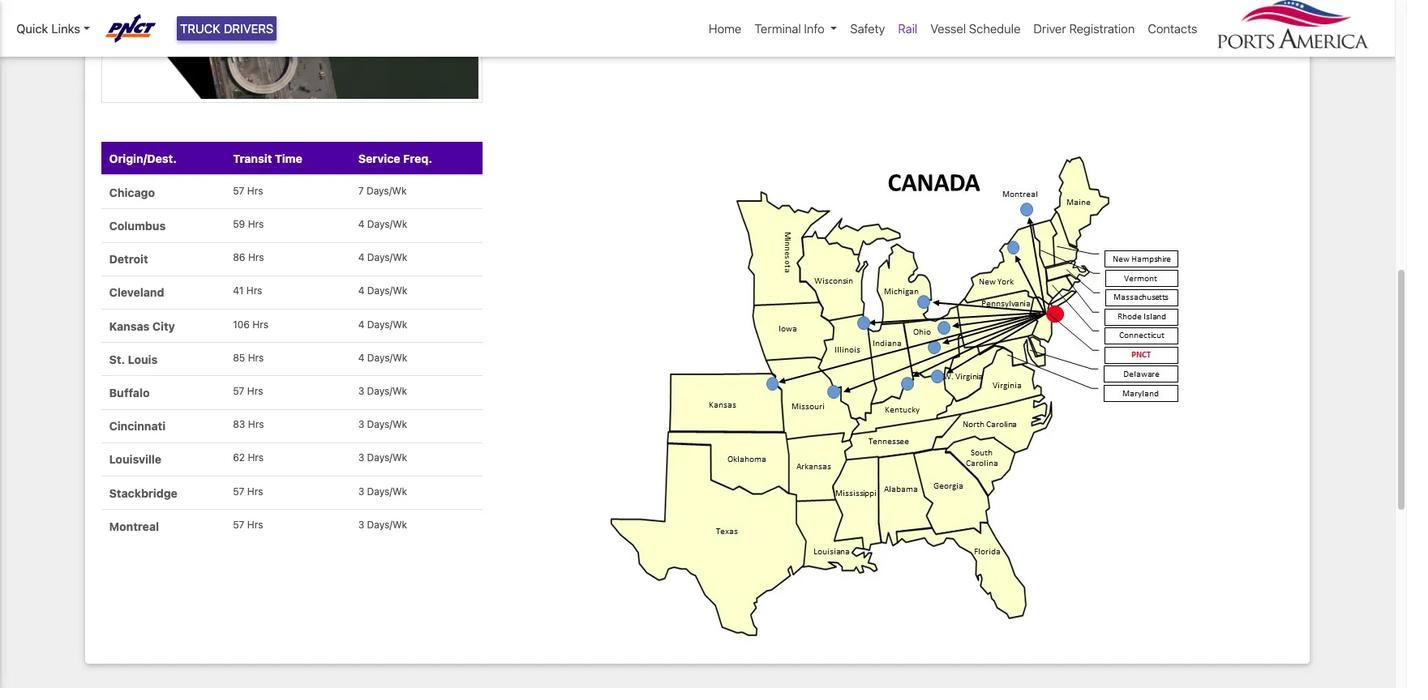 Task type: describe. For each thing, give the bounding box(es) containing it.
59
[[233, 218, 245, 230]]

hrs for st. louis
[[248, 352, 264, 364]]

terminal
[[754, 21, 801, 36]]

days/wk for st. louis
[[367, 352, 407, 364]]

57 hrs for chicago
[[233, 185, 263, 197]]

83 hrs
[[233, 419, 264, 431]]

hrs for columbus
[[248, 218, 264, 230]]

quick links link
[[16, 19, 90, 38]]

106
[[233, 318, 250, 331]]

vessel schedule
[[930, 21, 1021, 36]]

3 for montreal
[[358, 519, 364, 531]]

41 hrs
[[233, 285, 262, 297]]

contacts
[[1148, 21, 1197, 36]]

4 for detroit
[[358, 252, 364, 264]]

driver
[[1033, 21, 1066, 36]]

montreal
[[109, 520, 159, 533]]

62
[[233, 452, 245, 464]]

rail
[[898, 21, 917, 36]]

hrs for montreal
[[247, 519, 263, 531]]

57 hrs for montreal
[[233, 519, 263, 531]]

85
[[233, 352, 245, 364]]

hrs for cincinnati
[[248, 419, 264, 431]]

57 for montreal
[[233, 519, 244, 531]]

days/wk for cincinnati
[[367, 419, 407, 431]]

schedule
[[969, 21, 1021, 36]]

info
[[804, 21, 825, 36]]

freq.
[[403, 151, 432, 165]]

quick
[[16, 21, 48, 36]]

truck
[[180, 21, 220, 36]]

detroit
[[109, 252, 148, 266]]

kansas city
[[109, 319, 175, 333]]

days/wk for stackbridge
[[367, 485, 407, 498]]

7 days/wk
[[358, 185, 407, 197]]

hrs for chicago
[[247, 185, 263, 197]]

3 days/wk for montreal
[[358, 519, 407, 531]]

4 for cleveland
[[358, 285, 364, 297]]

cincinnati
[[109, 419, 166, 433]]

quick links
[[16, 21, 80, 36]]

st.
[[109, 353, 125, 366]]

kansas
[[109, 319, 150, 333]]

3 days/wk for stackbridge
[[358, 485, 407, 498]]

rail link
[[891, 13, 924, 44]]

57 for chicago
[[233, 185, 244, 197]]

terminal info
[[754, 21, 825, 36]]

4 for columbus
[[358, 218, 364, 230]]

safety link
[[844, 13, 891, 44]]

stackbridge
[[109, 486, 177, 500]]

truck drivers link
[[177, 16, 277, 41]]

vessel
[[930, 21, 966, 36]]

origin/dest.
[[109, 151, 177, 165]]

registration
[[1069, 21, 1135, 36]]

louis
[[128, 353, 158, 366]]

vessel schedule link
[[924, 13, 1027, 44]]

driver registration link
[[1027, 13, 1141, 44]]

hrs for detroit
[[248, 252, 264, 264]]



Task type: vqa. For each thing, say whether or not it's contained in the screenshot.


Task type: locate. For each thing, give the bounding box(es) containing it.
4 days/wk for detroit
[[358, 252, 407, 264]]

4 days/wk for st. louis
[[358, 352, 407, 364]]

4 57 from the top
[[233, 519, 244, 531]]

days/wk for kansas city
[[367, 318, 407, 331]]

transit
[[233, 151, 272, 165]]

3
[[358, 385, 364, 397], [358, 419, 364, 431], [358, 452, 364, 464], [358, 485, 364, 498], [358, 519, 364, 531]]

transit time
[[233, 151, 302, 165]]

41
[[233, 285, 244, 297]]

days/wk for detroit
[[367, 252, 407, 264]]

chicago
[[109, 186, 155, 199]]

louisville
[[109, 453, 161, 467]]

5 4 days/wk from the top
[[358, 352, 407, 364]]

2 57 hrs from the top
[[233, 385, 263, 397]]

hrs for louisville
[[248, 452, 264, 464]]

4 for st. louis
[[358, 352, 364, 364]]

days/wk for columbus
[[367, 218, 407, 230]]

2 4 days/wk from the top
[[358, 252, 407, 264]]

57 for buffalo
[[233, 385, 244, 397]]

4 days/wk
[[358, 218, 407, 230], [358, 252, 407, 264], [358, 285, 407, 297], [358, 318, 407, 331], [358, 352, 407, 364]]

2 4 from the top
[[358, 252, 364, 264]]

5 3 from the top
[[358, 519, 364, 531]]

2 57 from the top
[[233, 385, 244, 397]]

truck drivers
[[180, 21, 274, 36]]

5 4 from the top
[[358, 352, 364, 364]]

3 days/wk for buffalo
[[358, 385, 407, 397]]

4 3 from the top
[[358, 485, 364, 498]]

57 hrs for buffalo
[[233, 385, 263, 397]]

1 horizontal spatial rail image
[[598, 142, 1203, 648]]

2 3 days/wk from the top
[[358, 419, 407, 431]]

3 57 hrs from the top
[[233, 485, 263, 498]]

4 for kansas city
[[358, 318, 364, 331]]

city
[[152, 319, 175, 333]]

7
[[358, 185, 364, 197]]

86 hrs
[[233, 252, 264, 264]]

4 days/wk for kansas city
[[358, 318, 407, 331]]

86
[[233, 252, 245, 264]]

57 hrs
[[233, 185, 263, 197], [233, 385, 263, 397], [233, 485, 263, 498], [233, 519, 263, 531]]

days/wk
[[366, 185, 407, 197], [367, 218, 407, 230], [367, 252, 407, 264], [367, 285, 407, 297], [367, 318, 407, 331], [367, 352, 407, 364], [367, 385, 407, 397], [367, 419, 407, 431], [367, 452, 407, 464], [367, 485, 407, 498], [367, 519, 407, 531]]

3 for stackbridge
[[358, 485, 364, 498]]

62 hrs
[[233, 452, 264, 464]]

57 for stackbridge
[[233, 485, 244, 498]]

hrs for cleveland
[[246, 285, 262, 297]]

1 3 days/wk from the top
[[358, 385, 407, 397]]

1 vertical spatial rail image
[[598, 142, 1203, 648]]

3 for buffalo
[[358, 385, 364, 397]]

hrs for stackbridge
[[247, 485, 263, 498]]

83
[[233, 419, 245, 431]]

days/wk for montreal
[[367, 519, 407, 531]]

85 hrs
[[233, 352, 264, 364]]

3 3 days/wk from the top
[[358, 452, 407, 464]]

links
[[51, 21, 80, 36]]

days/wk for cleveland
[[367, 285, 407, 297]]

5 3 days/wk from the top
[[358, 519, 407, 531]]

hrs for buffalo
[[247, 385, 263, 397]]

1 57 from the top
[[233, 185, 244, 197]]

2 3 from the top
[[358, 419, 364, 431]]

3 days/wk for louisville
[[358, 452, 407, 464]]

home link
[[702, 13, 748, 44]]

driver registration
[[1033, 21, 1135, 36]]

cleveland
[[109, 286, 164, 300]]

4 days/wk for cleveland
[[358, 285, 407, 297]]

4 4 days/wk from the top
[[358, 318, 407, 331]]

days/wk for chicago
[[366, 185, 407, 197]]

columbus
[[109, 219, 166, 233]]

hrs
[[247, 185, 263, 197], [248, 218, 264, 230], [248, 252, 264, 264], [246, 285, 262, 297], [252, 318, 268, 331], [248, 352, 264, 364], [247, 385, 263, 397], [248, 419, 264, 431], [248, 452, 264, 464], [247, 485, 263, 498], [247, 519, 263, 531]]

1 4 days/wk from the top
[[358, 218, 407, 230]]

3 days/wk for cincinnati
[[358, 419, 407, 431]]

59 hrs
[[233, 218, 264, 230]]

57 hrs for stackbridge
[[233, 485, 263, 498]]

57
[[233, 185, 244, 197], [233, 385, 244, 397], [233, 485, 244, 498], [233, 519, 244, 531]]

1 3 from the top
[[358, 385, 364, 397]]

3 days/wk
[[358, 385, 407, 397], [358, 419, 407, 431], [358, 452, 407, 464], [358, 485, 407, 498], [358, 519, 407, 531]]

3 3 from the top
[[358, 452, 364, 464]]

time
[[275, 151, 302, 165]]

4
[[358, 218, 364, 230], [358, 252, 364, 264], [358, 285, 364, 297], [358, 318, 364, 331], [358, 352, 364, 364]]

st. louis
[[109, 353, 158, 366]]

1 57 hrs from the top
[[233, 185, 263, 197]]

hrs for kansas city
[[252, 318, 268, 331]]

3 4 from the top
[[358, 285, 364, 297]]

home
[[709, 21, 742, 36]]

4 57 hrs from the top
[[233, 519, 263, 531]]

service freq.
[[358, 151, 432, 165]]

days/wk for buffalo
[[367, 385, 407, 397]]

3 57 from the top
[[233, 485, 244, 498]]

3 4 days/wk from the top
[[358, 285, 407, 297]]

1 4 from the top
[[358, 218, 364, 230]]

drivers
[[224, 21, 274, 36]]

0 vertical spatial rail image
[[101, 0, 483, 103]]

4 3 days/wk from the top
[[358, 485, 407, 498]]

106 hrs
[[233, 318, 268, 331]]

terminal info link
[[748, 13, 844, 44]]

buffalo
[[109, 386, 150, 400]]

service
[[358, 151, 400, 165]]

contacts link
[[1141, 13, 1204, 44]]

4 days/wk for columbus
[[358, 218, 407, 230]]

0 horizontal spatial rail image
[[101, 0, 483, 103]]

safety
[[850, 21, 885, 36]]

3 for cincinnati
[[358, 419, 364, 431]]

3 for louisville
[[358, 452, 364, 464]]

rail image
[[101, 0, 483, 103], [598, 142, 1203, 648]]

4 4 from the top
[[358, 318, 364, 331]]

days/wk for louisville
[[367, 452, 407, 464]]



